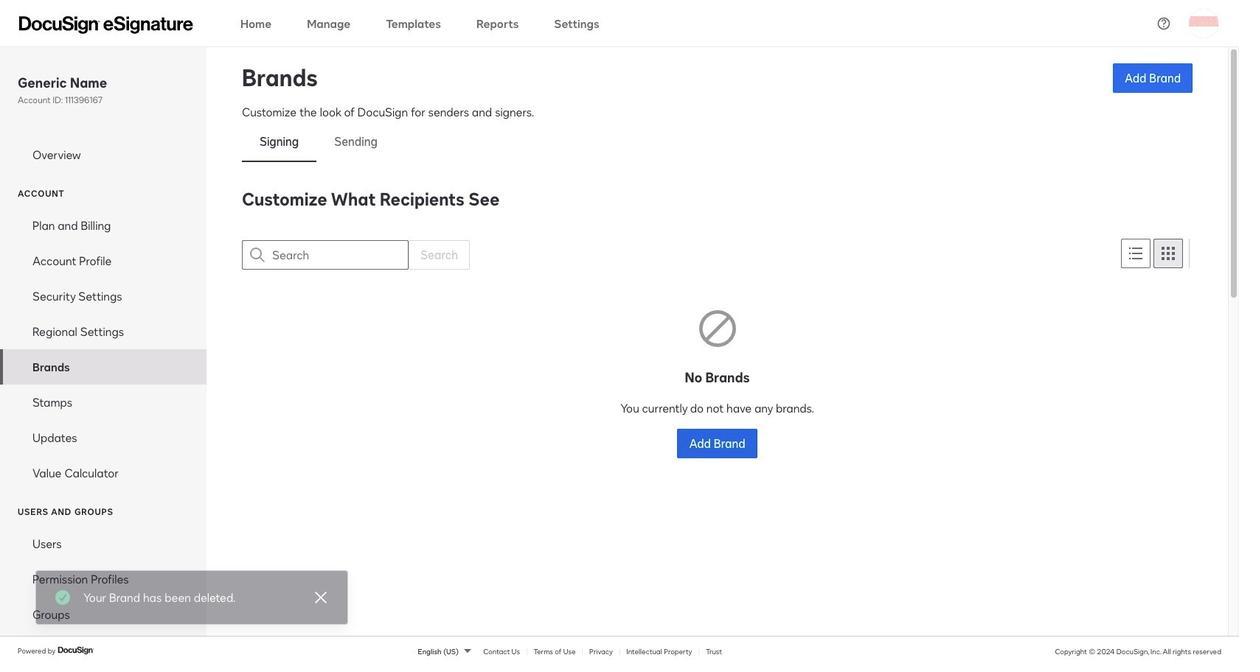Task type: locate. For each thing, give the bounding box(es) containing it.
tab panel
[[242, 186, 1193, 623]]

users and groups element
[[0, 527, 207, 633]]

docusign image
[[58, 646, 95, 657]]

tab list
[[242, 121, 1193, 162]]



Task type: describe. For each thing, give the bounding box(es) containing it.
Search text field
[[272, 241, 408, 269]]

your uploaded profile image image
[[1189, 8, 1218, 38]]

account element
[[0, 208, 207, 491]]

docusign admin image
[[19, 16, 193, 34]]



